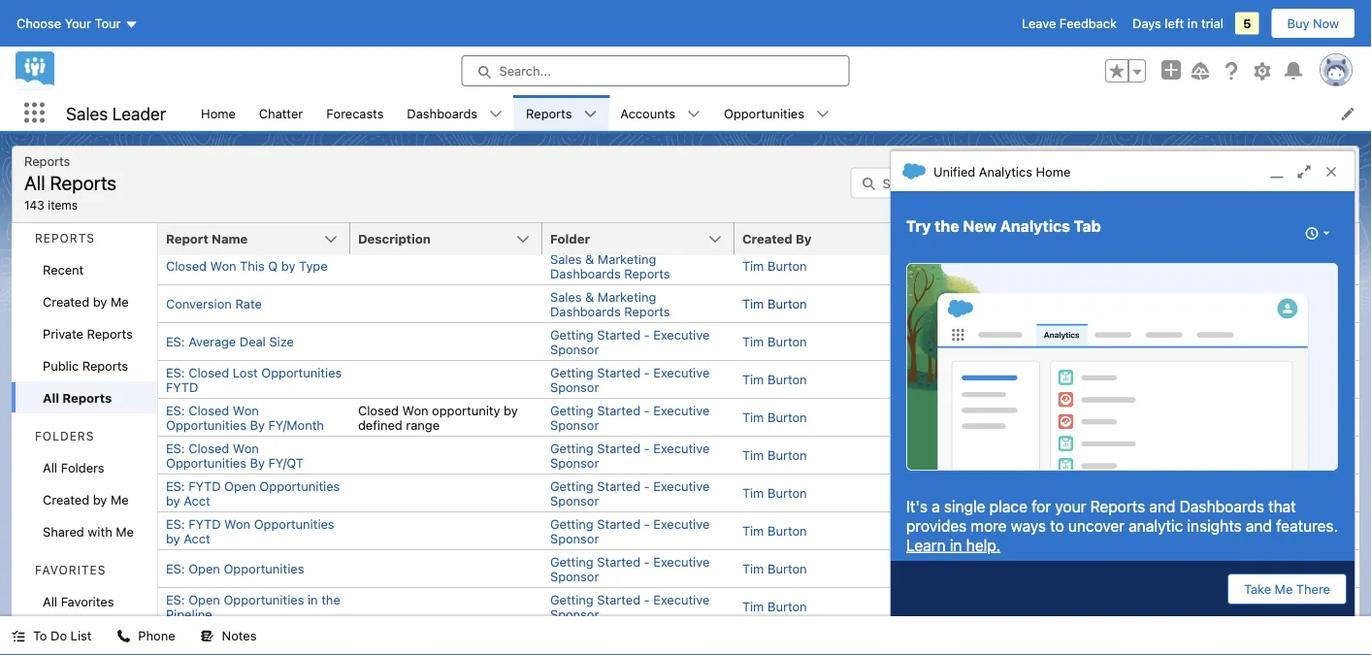 Task type: vqa. For each thing, say whether or not it's contained in the screenshot.
Following
no



Task type: locate. For each thing, give the bounding box(es) containing it.
analytics left tab
[[1000, 217, 1071, 235]]

fy/qt
[[268, 455, 304, 470]]

6 getting started - executive sponsor from the top
[[550, 516, 710, 546]]

choose
[[17, 16, 61, 31]]

4 tim burton from the top
[[743, 372, 807, 387]]

pm for es: average deal size
[[1040, 334, 1059, 349]]

new report
[[1115, 176, 1184, 190]]

by inside "es: fytd won opportunities by acct"
[[166, 531, 180, 546]]

4 pm from the top
[[1040, 372, 1059, 387]]

new up subscribed button in the top of the page
[[1217, 176, 1244, 190]]

1 horizontal spatial the
[[935, 217, 960, 235]]

pipeline
[[166, 607, 212, 621]]

tim burton link for es: closed won opportunities by fy/qt
[[743, 448, 807, 463]]

text default image left phone
[[117, 630, 130, 643]]

tour
[[95, 16, 121, 31]]

public reports link
[[12, 349, 157, 381]]

9 12:04 from the top
[[1003, 562, 1036, 576]]

closed down 'report name'
[[166, 259, 207, 273]]

getting started - executive sponsor
[[550, 327, 710, 356], [550, 365, 710, 394], [550, 403, 710, 432], [550, 441, 710, 470], [550, 479, 710, 508], [550, 516, 710, 546], [550, 554, 710, 583], [550, 592, 710, 621]]

es: up es: closed won opportunities by fy/qt
[[166, 403, 185, 417]]

4 sponsor from the top
[[550, 455, 599, 470]]

home link
[[189, 95, 247, 131]]

to do list
[[33, 629, 92, 643]]

reports link
[[515, 95, 584, 131]]

and up "analytic" on the bottom
[[1150, 497, 1176, 515]]

dashboards inside it's a single place for your reports and dashboards that provides more ways to uncover analytic insights and features. learn in help.
[[1180, 497, 1265, 515]]

text default image down pipeline
[[201, 630, 214, 643]]

in inside it's a single place for your reports and dashboards that provides more ways to uncover analytic insights and features. learn in help.
[[950, 536, 962, 554]]

open up pipeline
[[189, 562, 220, 576]]

5 tim burton from the top
[[743, 410, 807, 425]]

es: for es: average deal size
[[166, 334, 185, 349]]

report inside button
[[1145, 176, 1184, 190]]

es: inside es: closed lost opportunities fytd
[[166, 365, 185, 380]]

6 es: from the top
[[166, 516, 185, 531]]

created by me link up the 'shared with me'
[[12, 483, 157, 515]]

3 - from the top
[[644, 403, 650, 417]]

1 vertical spatial folder
[[550, 232, 590, 246]]

unified
[[934, 164, 976, 179]]

with
[[88, 524, 112, 539]]

0 vertical spatial marketing
[[598, 251, 656, 266]]

5 getting from the top
[[550, 479, 594, 493]]

0 vertical spatial and
[[1150, 497, 1176, 515]]

acct
[[184, 493, 210, 508], [184, 531, 210, 546]]

acct down es: closed won opportunities by fy/qt
[[184, 493, 210, 508]]

provides
[[907, 516, 967, 535]]

do
[[51, 629, 67, 643]]

created
[[743, 232, 793, 246], [935, 232, 985, 246], [43, 294, 89, 309], [43, 492, 89, 507]]

0 horizontal spatial home
[[201, 106, 236, 120]]

es:
[[166, 334, 185, 349], [166, 365, 185, 380], [166, 403, 185, 417], [166, 441, 185, 455], [166, 479, 185, 493], [166, 516, 185, 531], [166, 562, 185, 576], [166, 592, 185, 607]]

getting started - executive sponsor link for es: fytd won opportunities by acct
[[550, 516, 710, 546]]

1 vertical spatial folders
[[61, 460, 104, 475]]

es: average deal size
[[166, 334, 294, 349]]

won down es: closed won opportunities by fy/month
[[233, 441, 259, 455]]

2 tim from the top
[[743, 297, 764, 311]]

8 getting from the top
[[550, 592, 594, 607]]

created by me
[[43, 294, 129, 309], [43, 492, 129, 507]]

1 created by me link from the top
[[12, 285, 157, 317]]

closed down es: closed won opportunities by fy/month
[[189, 441, 229, 455]]

7 executive from the top
[[654, 554, 710, 569]]

0 vertical spatial in
[[1188, 16, 1198, 31]]

0 horizontal spatial and
[[1150, 497, 1176, 515]]

leave feedback link
[[1022, 16, 1117, 31]]

created by me down recent link
[[43, 294, 129, 309]]

0 horizontal spatial folder
[[550, 232, 590, 246]]

all up shared
[[43, 460, 57, 475]]

3 9/28/2023, 12:04 pm from the top
[[935, 334, 1059, 349]]

5 es: from the top
[[166, 479, 185, 493]]

3 tim burton from the top
[[743, 334, 807, 349]]

2 horizontal spatial text default image
[[816, 107, 830, 121]]

2 created by me link from the top
[[12, 483, 157, 515]]

acct inside es: fytd open opportunities by acct
[[184, 493, 210, 508]]

es: inside es: fytd open opportunities by acct
[[166, 479, 185, 493]]

2 marketing from the top
[[598, 289, 656, 304]]

1 started from the top
[[597, 327, 641, 342]]

2 getting started - executive sponsor link from the top
[[550, 365, 710, 394]]

marketing for conversion rate
[[598, 289, 656, 304]]

all up 143
[[24, 171, 45, 194]]

6 sponsor from the top
[[550, 531, 599, 546]]

9/28/2023, 12:04 pm for es: closed lost opportunities fytd
[[935, 372, 1059, 387]]

es: up pipeline
[[166, 562, 185, 576]]

won for es: closed won opportunities by fy/qt
[[233, 441, 259, 455]]

won for es: fytd won opportunities by acct
[[224, 516, 251, 531]]

getting for es: open opportunities in the pipeline
[[550, 592, 594, 607]]

8 12:04 from the top
[[1003, 524, 1036, 538]]

7 burton from the top
[[768, 486, 807, 500]]

choose your tour button
[[16, 8, 139, 39]]

text default image inside dashboards list item
[[489, 107, 503, 121]]

8 started from the top
[[597, 592, 641, 607]]

1 sales & marketing dashboards reports link from the top
[[550, 251, 670, 281]]

all inside "reports all reports 143 items"
[[24, 171, 45, 194]]

accounts
[[621, 106, 676, 120]]

in inside "es: open opportunities in the pipeline"
[[308, 592, 318, 607]]

5 pm from the top
[[1040, 410, 1059, 425]]

10 9/28/2023, 12:04 pm from the top
[[935, 599, 1059, 614]]

report up subscribed
[[1145, 176, 1184, 190]]

home up try the new analytics tab
[[1036, 164, 1071, 179]]

4 started from the top
[[597, 441, 641, 455]]

2 vertical spatial by
[[250, 455, 265, 470]]

3 getting started - executive sponsor link from the top
[[550, 403, 710, 432]]

won inside 'closed won opportunity by defined range'
[[402, 403, 429, 417]]

q
[[268, 259, 278, 273]]

closed for es: closed lost opportunities fytd
[[189, 365, 229, 380]]

new down search all reports... text box
[[963, 217, 997, 235]]

all folders
[[43, 460, 104, 475]]

by right opportunity
[[504, 403, 518, 417]]

getting started - executive sponsor for es: closed won opportunities by fy/qt
[[550, 441, 710, 470]]

by for es: closed won opportunities by fy/month
[[250, 417, 265, 432]]

9 pm from the top
[[1040, 562, 1059, 576]]

opportunity
[[432, 403, 500, 417]]

1 vertical spatial in
[[950, 536, 962, 554]]

1 vertical spatial home
[[1036, 164, 1071, 179]]

9/28/2023, for conversion rate
[[935, 297, 1000, 311]]

created by me link
[[12, 285, 157, 317], [12, 483, 157, 515]]

es: for es: closed won opportunities by fy/month
[[166, 403, 185, 417]]

0 vertical spatial sales & marketing dashboards reports
[[550, 251, 670, 281]]

open down es: closed won opportunities by fy/qt
[[224, 479, 256, 493]]

getting started - executive sponsor link for es: closed won opportunities by fy/month
[[550, 403, 710, 432]]

text default image for dashboards
[[489, 107, 503, 121]]

closed won this q by type
[[166, 259, 328, 273]]

won down the es: closed lost opportunities fytd link
[[233, 403, 259, 417]]

created by me down all folders link
[[43, 492, 129, 507]]

1 12:04 from the top
[[1003, 259, 1036, 273]]

7 pm from the top
[[1040, 486, 1059, 500]]

closed left range
[[358, 403, 399, 417]]

2 vertical spatial fytd
[[189, 516, 221, 531]]

1 vertical spatial created by me
[[43, 492, 129, 507]]

in
[[1188, 16, 1198, 31], [950, 536, 962, 554], [308, 592, 318, 607]]

open for es: open opportunities in the pipeline
[[189, 592, 220, 607]]

1 marketing from the top
[[598, 251, 656, 266]]

all down public
[[43, 390, 59, 405]]

acct for open
[[184, 493, 210, 508]]

folders up shared with me link
[[61, 460, 104, 475]]

es: closed won opportunities by fy/qt
[[166, 441, 304, 470]]

pm
[[1040, 259, 1059, 273], [1040, 297, 1059, 311], [1040, 334, 1059, 349], [1040, 372, 1059, 387], [1040, 410, 1059, 425], [1040, 448, 1059, 463], [1040, 486, 1059, 500], [1040, 524, 1059, 538], [1040, 562, 1059, 576], [1040, 599, 1059, 614]]

6 getting from the top
[[550, 516, 594, 531]]

1 vertical spatial report
[[166, 232, 208, 246]]

all up to do list button
[[43, 594, 57, 609]]

getting for es: fytd won opportunities by acct
[[550, 516, 594, 531]]

closed
[[166, 259, 207, 273], [189, 365, 229, 380], [189, 403, 229, 417], [358, 403, 399, 417], [189, 441, 229, 455]]

report left name
[[166, 232, 208, 246]]

7 es: from the top
[[166, 562, 185, 576]]

tim burton for es: fytd won opportunities by acct
[[743, 524, 807, 538]]

won left opportunity
[[402, 403, 429, 417]]

accounts list item
[[609, 95, 712, 131]]

1 created by me from the top
[[43, 294, 129, 309]]

2 vertical spatial sales
[[550, 289, 582, 304]]

1 & from the top
[[585, 251, 594, 266]]

dashboards list item
[[395, 95, 515, 131]]

es: open opportunities
[[166, 562, 304, 576]]

1 vertical spatial sales & marketing dashboards reports link
[[550, 289, 670, 318]]

dashboards
[[407, 106, 478, 120], [550, 266, 621, 281], [550, 304, 621, 318], [1180, 497, 1265, 515]]

fytd down average
[[166, 380, 198, 394]]

fytd up es: open opportunities
[[189, 516, 221, 531]]

10 tim from the top
[[743, 599, 764, 614]]

by right q
[[281, 259, 296, 273]]

burton for es: open opportunities
[[768, 562, 807, 576]]

8 tim from the top
[[743, 524, 764, 538]]

opportunities inside es: fytd open opportunities by acct
[[260, 479, 340, 493]]

9/28/2023, for es: closed lost opportunities fytd
[[935, 372, 1000, 387]]

1 horizontal spatial folder
[[1247, 176, 1284, 190]]

closed inside es: closed won opportunities by fy/qt
[[189, 441, 229, 455]]

9/28/2023, for es: fytd won opportunities by acct
[[935, 524, 1000, 538]]

fytd down es: closed won opportunities by fy/qt link
[[189, 479, 221, 493]]

sponsor for es: average deal size
[[550, 342, 599, 356]]

es: up es: open opportunities link
[[166, 516, 185, 531]]

9/28/2023, 12:04 pm for es: open opportunities
[[935, 562, 1059, 576]]

es: inside es: closed won opportunities by fy/qt
[[166, 441, 185, 455]]

text default image inside notes button
[[201, 630, 214, 643]]

all for all folders
[[43, 460, 57, 475]]

5 tim burton link from the top
[[743, 410, 807, 425]]

sponsor for es: fytd won opportunities by acct
[[550, 531, 599, 546]]

by inside es: closed won opportunities by fy/month
[[250, 417, 265, 432]]

5 started from the top
[[597, 479, 641, 493]]

lost
[[233, 365, 258, 380]]

acct inside "es: fytd won opportunities by acct"
[[184, 531, 210, 546]]

it's a single place for your reports and dashboards that provides more ways to uncover analytic insights and features. learn in help.
[[907, 497, 1339, 554]]

getting for es: closed won opportunities by fy/qt
[[550, 441, 594, 455]]

es: up phone
[[166, 592, 185, 607]]

2 vertical spatial in
[[308, 592, 318, 607]]

7 getting from the top
[[550, 554, 594, 569]]

text default image inside reports list item
[[584, 107, 597, 121]]

12:04 for es: open opportunities
[[1003, 562, 1036, 576]]

me right take
[[1275, 582, 1293, 596]]

opportunities inside es: closed won opportunities by fy/qt
[[166, 455, 246, 470]]

0 vertical spatial favorites
[[35, 563, 106, 577]]

fytd inside es: fytd open opportunities by acct
[[189, 479, 221, 493]]

8 tim burton from the top
[[743, 524, 807, 538]]

1 horizontal spatial report
[[1145, 176, 1184, 190]]

6 tim from the top
[[743, 448, 764, 463]]

1 horizontal spatial text default image
[[584, 107, 597, 121]]

6 tim burton link from the top
[[743, 448, 807, 463]]

1 executive from the top
[[654, 327, 710, 342]]

2 - from the top
[[644, 365, 650, 380]]

opportunities link
[[712, 95, 816, 131]]

1 9/28/2023, from the top
[[935, 259, 1000, 273]]

0 horizontal spatial report
[[166, 232, 208, 246]]

created by me link up private reports
[[12, 285, 157, 317]]

1 sponsor from the top
[[550, 342, 599, 356]]

1 burton from the top
[[768, 259, 807, 273]]

es: closed won opportunities by fy/month link
[[166, 403, 324, 432]]

home
[[201, 106, 236, 120], [1036, 164, 1071, 179]]

marketing
[[598, 251, 656, 266], [598, 289, 656, 304]]

features.
[[1277, 516, 1339, 535]]

forecasts link
[[315, 95, 395, 131]]

list
[[189, 95, 1372, 131]]

5 9/28/2023, from the top
[[935, 410, 1000, 425]]

text default image inside to do list button
[[12, 630, 25, 643]]

8 - from the top
[[644, 592, 650, 607]]

left
[[1165, 16, 1184, 31]]

12:04 for closed won this q by type
[[1003, 259, 1036, 273]]

9/28/2023, 12:04 pm for es: fytd open opportunities by acct
[[935, 486, 1059, 500]]

favorites
[[35, 563, 106, 577], [61, 594, 114, 609]]

4 burton from the top
[[768, 372, 807, 387]]

me
[[111, 294, 129, 309], [111, 492, 129, 507], [116, 524, 134, 539], [1275, 582, 1293, 596]]

es: inside "es: open opportunities in the pipeline"
[[166, 592, 185, 607]]

2 sales & marketing dashboards reports link from the top
[[550, 289, 670, 318]]

single
[[944, 497, 986, 515]]

9 9/28/2023, 12:04 pm from the top
[[935, 562, 1059, 576]]

getting for es: fytd open opportunities by acct
[[550, 479, 594, 493]]

es: left average
[[166, 334, 185, 349]]

report
[[1145, 176, 1184, 190], [166, 232, 208, 246]]

7 tim burton from the top
[[743, 486, 807, 500]]

sponsor for es: fytd open opportunities by acct
[[550, 493, 599, 508]]

recent
[[43, 262, 84, 277]]

4 getting from the top
[[550, 441, 594, 455]]

0 vertical spatial by
[[796, 232, 812, 246]]

closed up es: closed won opportunities by fy/qt
[[189, 403, 229, 417]]

0 horizontal spatial in
[[308, 592, 318, 607]]

it's
[[907, 497, 928, 515]]

2 tim burton from the top
[[743, 297, 807, 311]]

learn in help. link
[[907, 536, 1001, 554]]

folders up all folders
[[35, 430, 94, 443]]

text default image left to
[[12, 630, 25, 643]]

pm for es: open opportunities
[[1040, 562, 1059, 576]]

sales & marketing dashboards reports link for closed won this q by type
[[550, 251, 670, 281]]

started for es: closed won opportunities by fy/month
[[597, 403, 641, 417]]

won inside "es: fytd won opportunities by acct"
[[224, 516, 251, 531]]

1 sales & marketing dashboards reports from the top
[[550, 251, 670, 281]]

fytd inside es: closed lost opportunities fytd
[[166, 380, 198, 394]]

1 vertical spatial and
[[1246, 516, 1272, 535]]

sponsor for es: open opportunities in the pipeline
[[550, 607, 599, 621]]

started for es: fytd open opportunities by acct
[[597, 479, 641, 493]]

folders
[[35, 430, 94, 443], [61, 460, 104, 475]]

started for es: closed lost opportunities fytd
[[597, 365, 641, 380]]

cell
[[350, 247, 543, 284], [1119, 247, 1311, 284], [350, 284, 543, 322], [1119, 284, 1311, 322], [350, 322, 543, 360], [1119, 322, 1311, 360], [350, 360, 543, 398], [1119, 360, 1311, 398], [1119, 398, 1311, 436], [350, 436, 543, 474], [1119, 436, 1311, 474], [350, 474, 543, 512], [1119, 474, 1311, 512], [350, 512, 543, 549], [1119, 512, 1311, 549], [350, 549, 543, 587], [1119, 549, 1311, 587], [350, 587, 543, 625], [1119, 587, 1311, 625]]

folder
[[1247, 176, 1284, 190], [550, 232, 590, 246]]

1 vertical spatial by
[[250, 417, 265, 432]]

group
[[1106, 59, 1146, 83]]

the inside "es: open opportunities in the pipeline"
[[321, 592, 340, 607]]

1 vertical spatial sales & marketing dashboards reports
[[550, 289, 670, 318]]

by up es: open opportunities
[[166, 531, 180, 546]]

by inside es: closed won opportunities by fy/qt
[[250, 455, 265, 470]]

by down es: closed won opportunities by fy/qt
[[166, 493, 180, 508]]

0 vertical spatial acct
[[184, 493, 210, 508]]

1 vertical spatial created by me link
[[12, 483, 157, 515]]

burton for closed won this q by type
[[768, 259, 807, 273]]

me inside dialog
[[1275, 582, 1293, 596]]

opportunities inside es: closed won opportunities by fy/month
[[166, 417, 246, 432]]

won down es: fytd open opportunities by acct link
[[224, 516, 251, 531]]

3 sponsor from the top
[[550, 417, 599, 432]]

by
[[796, 232, 812, 246], [250, 417, 265, 432], [250, 455, 265, 470]]

4 - from the top
[[644, 441, 650, 455]]

8 burton from the top
[[768, 524, 807, 538]]

home left chatter link
[[201, 106, 236, 120]]

favorites up list
[[61, 594, 114, 609]]

1 vertical spatial favorites
[[61, 594, 114, 609]]

name
[[212, 232, 248, 246]]

getting started - executive sponsor link for es: open opportunities
[[550, 554, 710, 583]]

2 executive from the top
[[654, 365, 710, 380]]

recent link
[[12, 253, 157, 285]]

private reports
[[43, 326, 133, 341]]

12:04 for es: open opportunities in the pipeline
[[1003, 599, 1036, 614]]

unified analytics home dialog
[[890, 150, 1356, 616]]

created on button
[[927, 223, 1119, 254]]

es: down es: closed won opportunities by fy/qt link
[[166, 479, 185, 493]]

1 vertical spatial acct
[[184, 531, 210, 546]]

and
[[1150, 497, 1176, 515], [1246, 516, 1272, 535]]

folder button
[[543, 223, 735, 254]]

tim burton for es: closed lost opportunities fytd
[[743, 372, 807, 387]]

1 vertical spatial the
[[321, 592, 340, 607]]

2 getting started - executive sponsor from the top
[[550, 365, 710, 394]]

7 tim burton link from the top
[[743, 486, 807, 500]]

es: open opportunities in the pipeline
[[166, 592, 340, 621]]

3 tim burton link from the top
[[743, 334, 807, 349]]

executive for es: closed won opportunities by fy/month
[[654, 403, 710, 417]]

4 tim from the top
[[743, 372, 764, 387]]

for
[[1032, 497, 1051, 515]]

4 getting started - executive sponsor link from the top
[[550, 441, 710, 470]]

pm for conversion rate
[[1040, 297, 1059, 311]]

3 9/28/2023, from the top
[[935, 334, 1000, 349]]

- for es: fytd open opportunities by acct
[[644, 479, 650, 493]]

es: open opportunities link
[[166, 562, 304, 576]]

favorites up all favorites
[[35, 563, 106, 577]]

closed for es: closed won opportunities by fy/qt
[[189, 441, 229, 455]]

1 vertical spatial open
[[189, 562, 220, 576]]

4 12:04 from the top
[[1003, 372, 1036, 387]]

1 vertical spatial fytd
[[189, 479, 221, 493]]

created by me for reports
[[43, 294, 129, 309]]

0 vertical spatial created by me link
[[12, 285, 157, 317]]

by for es: closed won opportunities by fy/qt
[[250, 455, 265, 470]]

new up subscribed
[[1115, 176, 1141, 190]]

0 horizontal spatial the
[[321, 592, 340, 607]]

closed inside es: closed won opportunities by fy/month
[[189, 403, 229, 417]]

won for es: closed won opportunities by fy/month
[[233, 403, 259, 417]]

12:04
[[1003, 259, 1036, 273], [1003, 297, 1036, 311], [1003, 334, 1036, 349], [1003, 372, 1036, 387], [1003, 410, 1036, 425], [1003, 448, 1036, 463], [1003, 486, 1036, 500], [1003, 524, 1036, 538], [1003, 562, 1036, 576], [1003, 599, 1036, 614]]

1 horizontal spatial in
[[950, 536, 962, 554]]

5 getting started - executive sponsor link from the top
[[550, 479, 710, 508]]

pm for es: fytd won opportunities by acct
[[1040, 524, 1059, 538]]

0 horizontal spatial text default image
[[489, 107, 503, 121]]

executive for es: open opportunities
[[654, 554, 710, 569]]

by inside es: fytd open opportunities by acct
[[166, 493, 180, 508]]

description
[[358, 232, 431, 246]]

0 horizontal spatial new
[[963, 217, 997, 235]]

analytics
[[979, 164, 1033, 179], [1000, 217, 1071, 235]]

es: for es: open opportunities in the pipeline
[[166, 592, 185, 607]]

- for es: fytd won opportunities by acct
[[644, 516, 650, 531]]

7 tim from the top
[[743, 486, 764, 500]]

new inside button
[[1217, 176, 1244, 190]]

description button
[[350, 223, 543, 254]]

home inside dialog
[[1036, 164, 1071, 179]]

6 executive from the top
[[654, 516, 710, 531]]

5 12:04 from the top
[[1003, 410, 1036, 425]]

executive for es: average deal size
[[654, 327, 710, 342]]

12:04 for es: average deal size
[[1003, 334, 1036, 349]]

9/28/2023, 12:04 pm for es: open opportunities in the pipeline
[[935, 599, 1059, 614]]

6 - from the top
[[644, 516, 650, 531]]

0 vertical spatial sales & marketing dashboards reports link
[[550, 251, 670, 281]]

6 9/28/2023, from the top
[[935, 448, 1000, 463]]

1 vertical spatial &
[[585, 289, 594, 304]]

6 12:04 from the top
[[1003, 448, 1036, 463]]

7 getting started - executive sponsor from the top
[[550, 554, 710, 583]]

Search all reports... text field
[[851, 167, 1095, 199]]

getting for es: open opportunities
[[550, 554, 594, 569]]

won inside es: closed won opportunities by fy/month
[[233, 403, 259, 417]]

1 vertical spatial marketing
[[598, 289, 656, 304]]

1 horizontal spatial new
[[1115, 176, 1141, 190]]

fytd
[[166, 380, 198, 394], [189, 479, 221, 493], [189, 516, 221, 531]]

2 vertical spatial open
[[189, 592, 220, 607]]

0 vertical spatial &
[[585, 251, 594, 266]]

1 horizontal spatial home
[[1036, 164, 1071, 179]]

closed inside es: closed lost opportunities fytd
[[189, 365, 229, 380]]

ways
[[1011, 516, 1046, 535]]

2 es: from the top
[[166, 365, 185, 380]]

text default image right accounts
[[687, 107, 701, 121]]

es: down es: closed won opportunities by fy/month link
[[166, 441, 185, 455]]

buy now
[[1288, 16, 1340, 31]]

text default image inside opportunities list item
[[816, 107, 830, 121]]

conversion
[[166, 297, 232, 311]]

5 - from the top
[[644, 479, 650, 493]]

12:04 for es: closed won opportunities by fy/month
[[1003, 410, 1036, 425]]

analytics right unified
[[979, 164, 1033, 179]]

text default image
[[489, 107, 503, 121], [584, 107, 597, 121], [816, 107, 830, 121]]

3 text default image from the left
[[816, 107, 830, 121]]

8 getting started - executive sponsor from the top
[[550, 592, 710, 621]]

acct up es: open opportunities link
[[184, 531, 210, 546]]

1 vertical spatial sales
[[550, 251, 582, 266]]

0 vertical spatial folder
[[1247, 176, 1284, 190]]

by inside button
[[796, 232, 812, 246]]

1 tim burton from the top
[[743, 259, 807, 273]]

8 pm from the top
[[1040, 524, 1059, 538]]

tim burton for es: fytd open opportunities by acct
[[743, 486, 807, 500]]

won inside es: closed won opportunities by fy/qt
[[233, 441, 259, 455]]

try
[[907, 217, 931, 235]]

and down that
[[1246, 516, 1272, 535]]

tim burton for closed won this q by type
[[743, 259, 807, 273]]

insights
[[1187, 516, 1242, 535]]

fy/month
[[268, 417, 324, 432]]

1 text default image from the left
[[489, 107, 503, 121]]

new for new report
[[1115, 176, 1141, 190]]

getting for es: closed lost opportunities fytd
[[550, 365, 594, 380]]

0 vertical spatial report
[[1145, 176, 1184, 190]]

created by me link for shared
[[12, 483, 157, 515]]

take me there link
[[1228, 574, 1347, 605]]

open down es: open opportunities link
[[189, 592, 220, 607]]

0 vertical spatial home
[[201, 106, 236, 120]]

open inside "es: open opportunities in the pipeline"
[[189, 592, 220, 607]]

4 9/28/2023, from the top
[[935, 372, 1000, 387]]

0 vertical spatial open
[[224, 479, 256, 493]]

0 vertical spatial created by me
[[43, 294, 129, 309]]

12:04 for es: fytd won opportunities by acct
[[1003, 524, 1036, 538]]

by up private reports
[[93, 294, 107, 309]]

reports list item
[[515, 95, 609, 131]]

sales & marketing dashboards reports link
[[550, 251, 670, 281], [550, 289, 670, 318]]

conversion rate link
[[166, 297, 262, 311]]

10 tim burton from the top
[[743, 599, 807, 614]]

7 - from the top
[[644, 554, 650, 569]]

text default image left unified
[[903, 160, 926, 183]]

7 9/28/2023, 12:04 pm from the top
[[935, 486, 1059, 500]]

closed down average
[[189, 365, 229, 380]]

2 horizontal spatial new
[[1217, 176, 1244, 190]]

9/28/2023, 12:04 pm for es: fytd won opportunities by acct
[[935, 524, 1059, 538]]

forecasts
[[326, 106, 384, 120]]

take me there
[[1245, 582, 1331, 596]]

es: inside "es: fytd won opportunities by acct"
[[166, 516, 185, 531]]

1 9/28/2023, 12:04 pm from the top
[[935, 259, 1059, 273]]

2 horizontal spatial in
[[1188, 16, 1198, 31]]

getting
[[550, 327, 594, 342], [550, 365, 594, 380], [550, 403, 594, 417], [550, 441, 594, 455], [550, 479, 594, 493], [550, 516, 594, 531], [550, 554, 594, 569], [550, 592, 594, 607]]

8 getting started - executive sponsor link from the top
[[550, 592, 710, 621]]

es: for es: closed won opportunities by fy/qt
[[166, 441, 185, 455]]

text default image
[[687, 107, 701, 121], [903, 160, 926, 183], [12, 630, 25, 643], [117, 630, 130, 643], [201, 630, 214, 643]]

2 sponsor from the top
[[550, 380, 599, 394]]

0 vertical spatial the
[[935, 217, 960, 235]]

text default image inside phone button
[[117, 630, 130, 643]]

text default image for opportunities
[[816, 107, 830, 121]]

3 getting from the top
[[550, 403, 594, 417]]

fytd inside "es: fytd won opportunities by acct"
[[189, 516, 221, 531]]

9/28/2023, 12:04 pm for es: closed won opportunities by fy/month
[[935, 410, 1059, 425]]

es: down es: average deal size link
[[166, 365, 185, 380]]

0 vertical spatial folders
[[35, 430, 94, 443]]

12:04 for es: closed won opportunities by fy/qt
[[1003, 448, 1036, 463]]

2 tim burton link from the top
[[743, 297, 807, 311]]

4 tim burton link from the top
[[743, 372, 807, 387]]

items
[[48, 198, 78, 212]]

& for closed won this q by type
[[585, 251, 594, 266]]

0 vertical spatial fytd
[[166, 380, 198, 394]]

created by me link for private
[[12, 285, 157, 317]]

pm for es: closed won opportunities by fy/qt
[[1040, 448, 1059, 463]]

1 es: from the top
[[166, 334, 185, 349]]

es: inside es: closed won opportunities by fy/month
[[166, 403, 185, 417]]

3 pm from the top
[[1040, 334, 1059, 349]]

new folder
[[1217, 176, 1284, 190]]

more
[[971, 516, 1007, 535]]

7 sponsor from the top
[[550, 569, 599, 583]]

10 tim burton link from the top
[[743, 599, 807, 614]]

new inside button
[[1115, 176, 1141, 190]]

that
[[1269, 497, 1297, 515]]

9 tim from the top
[[743, 562, 764, 576]]

& for conversion rate
[[585, 289, 594, 304]]

started for es: open opportunities
[[597, 554, 641, 569]]

getting started - executive sponsor link for es: closed won opportunities by fy/qt
[[550, 441, 710, 470]]



Task type: describe. For each thing, give the bounding box(es) containing it.
new for new folder
[[1217, 176, 1244, 190]]

new folder button
[[1201, 167, 1301, 199]]

phone button
[[105, 616, 187, 655]]

es: open opportunities in the pipeline link
[[166, 592, 340, 621]]

executive for es: closed won opportunities by fy/qt
[[654, 441, 710, 455]]

opportunities inside "es: fytd won opportunities by acct"
[[254, 516, 335, 531]]

uncover
[[1069, 516, 1125, 535]]

tim for es: fytd won opportunities by acct
[[743, 524, 764, 538]]

pm for closed won this q by type
[[1040, 259, 1059, 273]]

burton for conversion rate
[[768, 297, 807, 311]]

unified analytics home image
[[907, 263, 1339, 471]]

size
[[269, 334, 294, 349]]

pm for es: open opportunities in the pipeline
[[1040, 599, 1059, 614]]

opportunities inside "es: open opportunities in the pipeline"
[[224, 592, 304, 607]]

to
[[1050, 516, 1065, 535]]

tim burton for es: closed won opportunities by fy/qt
[[743, 448, 807, 463]]

opportunities inside es: closed lost opportunities fytd
[[261, 365, 342, 380]]

es: fytd won opportunities by acct link
[[166, 516, 335, 546]]

range
[[406, 417, 440, 432]]

tim burton link for es: fytd open opportunities by acct
[[743, 486, 807, 500]]

getting for es: average deal size
[[550, 327, 594, 342]]

sales for closed won this q by type
[[550, 251, 582, 266]]

open for es: open opportunities
[[189, 562, 220, 576]]

tim for es: average deal size
[[743, 334, 764, 349]]

es: closed won opportunities by fy/month
[[166, 403, 324, 432]]

5
[[1243, 16, 1252, 31]]

me up private reports
[[111, 294, 129, 309]]

created by button
[[735, 223, 927, 254]]

12:04 for es: closed lost opportunities fytd
[[1003, 372, 1036, 387]]

started for es: fytd won opportunities by acct
[[597, 516, 641, 531]]

trial
[[1202, 16, 1224, 31]]

getting started - executive sponsor for es: fytd open opportunities by acct
[[550, 479, 710, 508]]

tim burton for conversion rate
[[743, 297, 807, 311]]

tim for es: open opportunities
[[743, 562, 764, 576]]

accounts link
[[609, 95, 687, 131]]

9/28/2023, 12:04 pm for es: closed won opportunities by fy/qt
[[935, 448, 1059, 463]]

es: average deal size link
[[166, 334, 294, 349]]

getting started - executive sponsor for es: open opportunities
[[550, 554, 710, 583]]

1 horizontal spatial and
[[1246, 516, 1272, 535]]

leave
[[1022, 16, 1056, 31]]

burton for es: closed won opportunities by fy/month
[[768, 410, 807, 425]]

opportunities list item
[[712, 95, 841, 131]]

sales & marketing dashboards reports link for conversion rate
[[550, 289, 670, 318]]

sponsor for es: open opportunities
[[550, 569, 599, 583]]

to do list button
[[0, 616, 103, 655]]

0 vertical spatial analytics
[[979, 164, 1033, 179]]

tim for es: fytd open opportunities by acct
[[743, 486, 764, 500]]

report name
[[166, 232, 248, 246]]

0 vertical spatial sales
[[66, 103, 108, 124]]

deal
[[240, 334, 266, 349]]

buy now button
[[1271, 8, 1356, 39]]

closed inside 'closed won opportunity by defined range'
[[358, 403, 399, 417]]

es: closed lost opportunities fytd link
[[166, 365, 342, 394]]

dashboards link
[[395, 95, 489, 131]]

tim burton link for es: open opportunities
[[743, 562, 807, 576]]

sales & marketing dashboards reports for closed won this q by type
[[550, 251, 670, 281]]

try the new analytics tab
[[907, 217, 1101, 235]]

es: fytd won opportunities by acct
[[166, 516, 335, 546]]

es: closed lost opportunities fytd
[[166, 365, 342, 394]]

es: for es: fytd won opportunities by acct
[[166, 516, 185, 531]]

burton for es: fytd won opportunities by acct
[[768, 524, 807, 538]]

list containing home
[[189, 95, 1372, 131]]

9/28/2023, 12:04 pm for es: average deal size
[[935, 334, 1059, 349]]

sales for conversion rate
[[550, 289, 582, 304]]

getting for es: closed won opportunities by fy/month
[[550, 403, 594, 417]]

burton for es: closed won opportunities by fy/qt
[[768, 448, 807, 463]]

es: closed won opportunities by fy/qt link
[[166, 441, 304, 470]]

phone
[[138, 629, 175, 643]]

place
[[990, 497, 1028, 515]]

tim burton link for es: open opportunities in the pipeline
[[743, 599, 807, 614]]

- for es: closed lost opportunities fytd
[[644, 365, 650, 380]]

conversion rate
[[166, 297, 262, 311]]

text default image inside accounts list item
[[687, 107, 701, 121]]

now
[[1313, 16, 1340, 31]]

learn
[[907, 536, 946, 554]]

fytd for es: fytd won opportunities by acct
[[189, 516, 221, 531]]

average
[[189, 334, 236, 349]]

tim for es: closed lost opportunities fytd
[[743, 372, 764, 387]]

defined
[[358, 417, 403, 432]]

burton for es: fytd open opportunities by acct
[[768, 486, 807, 500]]

type
[[299, 259, 328, 273]]

text default image for notes
[[201, 630, 214, 643]]

es: fytd open opportunities by acct
[[166, 479, 340, 508]]

es: for es: open opportunities
[[166, 562, 185, 576]]

report name button
[[158, 223, 350, 254]]

- for es: open opportunities in the pipeline
[[644, 592, 650, 607]]

text default image for reports
[[584, 107, 597, 121]]

leave feedback
[[1022, 16, 1117, 31]]

shared
[[43, 524, 84, 539]]

9/28/2023, for es: closed won opportunities by fy/qt
[[935, 448, 1000, 463]]

tim for closed won this q by type
[[743, 259, 764, 273]]

sales & marketing dashboards reports for conversion rate
[[550, 289, 670, 318]]

started for es: open opportunities in the pipeline
[[597, 592, 641, 607]]

chatter
[[259, 106, 303, 120]]

text default image for to do list
[[12, 630, 25, 643]]

shared with me
[[43, 524, 134, 539]]

won down name
[[210, 259, 236, 273]]

all reports
[[43, 390, 112, 405]]

by inside 'closed won opportunity by defined range'
[[504, 403, 518, 417]]

me up with
[[111, 492, 129, 507]]

tab
[[1074, 217, 1101, 235]]

9/28/2023, for es: closed won opportunities by fy/month
[[935, 410, 1000, 425]]

opportunities inside list item
[[724, 106, 805, 120]]

search... button
[[462, 55, 850, 86]]

report inside 'button'
[[166, 232, 208, 246]]

unified analytics home
[[934, 164, 1071, 179]]

1 vertical spatial analytics
[[1000, 217, 1071, 235]]

9/28/2023, for closed won this q by type
[[935, 259, 1000, 273]]

getting started - executive sponsor link for es: fytd open opportunities by acct
[[550, 479, 710, 508]]

days
[[1133, 16, 1162, 31]]

private
[[43, 326, 83, 341]]

burton for es: average deal size
[[768, 334, 807, 349]]

text default image for phone
[[117, 630, 130, 643]]

all reports link
[[12, 381, 157, 414]]

text default image for unified analytics home
[[903, 160, 926, 183]]

closed won this q by type link
[[166, 259, 328, 273]]

notes
[[222, 629, 257, 643]]

all favorites link
[[12, 585, 157, 617]]

feedback
[[1060, 16, 1117, 31]]

executive for es: fytd won opportunities by acct
[[654, 516, 710, 531]]

me right with
[[116, 524, 134, 539]]

by up with
[[93, 492, 107, 507]]

new inside the unified analytics home dialog
[[963, 217, 997, 235]]

all folders link
[[12, 451, 157, 483]]

tim burton link for es: average deal size
[[743, 334, 807, 349]]

search...
[[499, 64, 551, 78]]

marketing for closed won this q by type
[[598, 251, 656, 266]]

your
[[65, 16, 91, 31]]

a
[[932, 497, 940, 515]]

burton for es: open opportunities in the pipeline
[[768, 599, 807, 614]]

tim for es: open opportunities in the pipeline
[[743, 599, 764, 614]]

reports inside it's a single place for your reports and dashboards that provides more ways to uncover analytic insights and features. learn in help.
[[1091, 497, 1146, 515]]

this
[[240, 259, 265, 273]]

tim burton link for conversion rate
[[743, 297, 807, 311]]

pm for es: closed won opportunities by fy/month
[[1040, 410, 1059, 425]]

open inside es: fytd open opportunities by acct
[[224, 479, 256, 493]]

sponsor for es: closed won opportunities by fy/qt
[[550, 455, 599, 470]]

reports inside list item
[[526, 106, 572, 120]]

buy
[[1288, 16, 1310, 31]]

tim burton link for es: fytd won opportunities by acct
[[743, 524, 807, 538]]

started for es: average deal size
[[597, 327, 641, 342]]

subscribed
[[1127, 232, 1199, 246]]

chatter link
[[247, 95, 315, 131]]

12:04 for es: fytd open opportunities by acct
[[1003, 486, 1036, 500]]

created on
[[935, 232, 1006, 246]]

take
[[1245, 582, 1272, 596]]

getting started - executive sponsor for es: open opportunities in the pipeline
[[550, 592, 710, 621]]

143
[[24, 198, 44, 212]]

created by
[[743, 232, 812, 246]]

es: fytd open opportunities by acct link
[[166, 479, 340, 508]]

dashboards inside list item
[[407, 106, 478, 120]]

days left in trial
[[1133, 16, 1224, 31]]

burton for es: closed lost opportunities fytd
[[768, 372, 807, 387]]

new report button
[[1100, 168, 1200, 198]]

tim burton for es: closed won opportunities by fy/month
[[743, 410, 807, 425]]

the inside the unified analytics home dialog
[[935, 217, 960, 235]]

to
[[33, 629, 47, 643]]

leader
[[112, 103, 166, 124]]

9/28/2023, 12:04 pm for conversion rate
[[935, 297, 1059, 311]]



